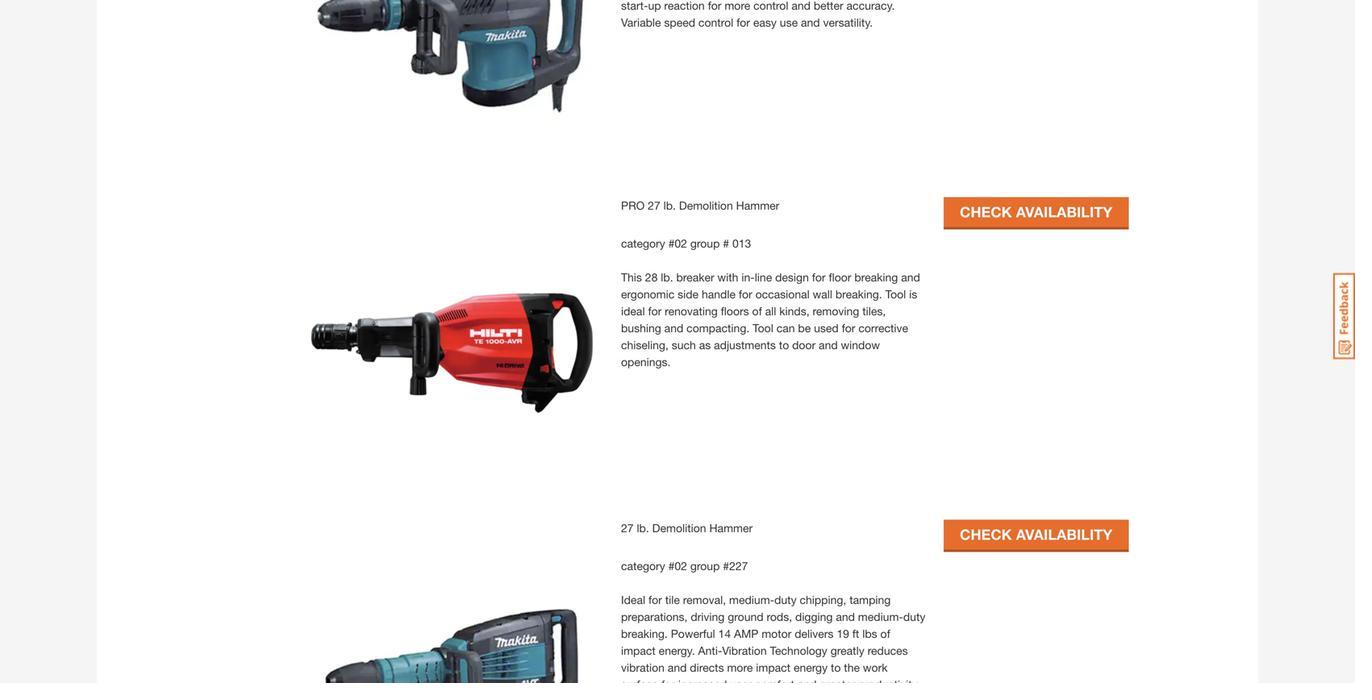 Task type: describe. For each thing, give the bounding box(es) containing it.
door
[[792, 338, 816, 352]]

driving
[[691, 610, 725, 623]]

chipping,
[[800, 593, 846, 607]]

2 vertical spatial lb.
[[637, 521, 649, 535]]

27 lb. demolition hammer
[[621, 521, 753, 535]]

chiseling,
[[621, 338, 669, 352]]

line
[[755, 271, 772, 284]]

category for category #02 group # 013
[[621, 237, 665, 250]]

energy
[[794, 661, 828, 674]]

14
[[718, 627, 731, 640]]

window
[[841, 338, 880, 352]]

2 27 lb. demolition hammer image from the top
[[298, 520, 605, 683]]

for down "vibration"
[[661, 678, 675, 683]]

category for category #02 group #227
[[621, 559, 665, 573]]

#02 for tile
[[668, 559, 687, 573]]

is
[[909, 288, 917, 301]]

for down in-
[[739, 288, 752, 301]]

ft
[[852, 627, 859, 640]]

in-
[[742, 271, 755, 284]]

technology
[[770, 644, 827, 657]]

more
[[727, 661, 753, 674]]

be
[[798, 321, 811, 335]]

kinds,
[[779, 304, 809, 318]]

0 vertical spatial 27
[[648, 199, 660, 212]]

check availability for 2nd check availability "link" from the top
[[960, 526, 1113, 543]]

motor
[[762, 627, 792, 640]]

and down the used at top right
[[819, 338, 838, 352]]

breaking
[[854, 271, 898, 284]]

lb. for demolition
[[664, 199, 676, 212]]

pro
[[621, 199, 645, 212]]

to inside this 28 lb. breaker with in-line design for floor breaking and ergonomic side handle for occasional wall breaking. tool is ideal for renovating floors of all kinds, removing tiles, bushing and compacting. tool can be used for corrective chiseling, such as adjustments to door and window openings.
[[779, 338, 789, 352]]

0 horizontal spatial medium-
[[729, 593, 774, 607]]

ideal for tile removal, medium-duty chipping, tamping preparations, driving ground rods, digging and medium-duty breaking. powerful 14 amp motor delivers 19 ft lbs of impact energy. anti-vibration technology greatly reduces vibration and directs more impact energy to the work surface for increased user comfort and greater productivity.
[[621, 593, 925, 683]]

and up 19
[[836, 610, 855, 623]]

rods,
[[767, 610, 792, 623]]

such
[[672, 338, 696, 352]]

1 horizontal spatial duty
[[903, 610, 925, 623]]

feedback link image
[[1333, 273, 1355, 360]]

of for floors
[[752, 304, 762, 318]]

renovating
[[665, 304, 718, 318]]

greater
[[820, 678, 855, 683]]

comfort
[[755, 678, 794, 683]]

floors
[[721, 304, 749, 318]]

1 vertical spatial medium-
[[858, 610, 903, 623]]

category #02 group #227
[[621, 559, 748, 573]]

openings.
[[621, 355, 671, 369]]

2 check availability link from the top
[[944, 520, 1129, 550]]

adjustments
[[714, 338, 776, 352]]

#02 for lb.
[[668, 237, 687, 250]]

removal,
[[683, 593, 726, 607]]

1 27 lb. demolition hammer image from the top
[[298, 197, 605, 504]]

user
[[730, 678, 752, 683]]

directs
[[690, 661, 724, 674]]

lbs
[[862, 627, 877, 640]]

0 vertical spatial impact
[[621, 644, 656, 657]]

handle
[[702, 288, 736, 301]]

breaking. inside this 28 lb. breaker with in-line design for floor breaking and ergonomic side handle for occasional wall breaking. tool is ideal for renovating floors of all kinds, removing tiles, bushing and compacting. tool can be used for corrective chiseling, such as adjustments to door and window openings.
[[836, 288, 882, 301]]

tiles,
[[862, 304, 886, 318]]

28
[[645, 271, 658, 284]]

vibration
[[722, 644, 767, 657]]

pro 27 lb. demolition hammer
[[621, 199, 779, 212]]

category #02 group # 013
[[621, 237, 751, 250]]

ground
[[728, 610, 764, 623]]

powerful
[[671, 627, 715, 640]]

anti-
[[698, 644, 722, 657]]

availability for 2nd check availability "link" from the top
[[1016, 526, 1113, 543]]

1 vertical spatial hammer
[[709, 521, 753, 535]]

19
[[837, 627, 849, 640]]

preparations,
[[621, 610, 688, 623]]



Task type: locate. For each thing, give the bounding box(es) containing it.
tool down the all
[[753, 321, 773, 335]]

2 category from the top
[[621, 559, 665, 573]]

1 vertical spatial of
[[880, 627, 890, 640]]

1 horizontal spatial 27
[[648, 199, 660, 212]]

0 horizontal spatial tool
[[753, 321, 773, 335]]

of
[[752, 304, 762, 318], [880, 627, 890, 640]]

lb.
[[664, 199, 676, 212], [661, 271, 673, 284], [637, 521, 649, 535]]

1 vertical spatial check availability link
[[944, 520, 1129, 550]]

and down energy. on the bottom
[[668, 661, 687, 674]]

0 horizontal spatial 27
[[621, 521, 634, 535]]

work
[[863, 661, 888, 674]]

to down can
[[779, 338, 789, 352]]

to up greater
[[831, 661, 841, 674]]

compacting.
[[687, 321, 750, 335]]

as
[[699, 338, 711, 352]]

breaking. down preparations,
[[621, 627, 668, 640]]

hammer
[[736, 199, 779, 212], [709, 521, 753, 535]]

0 horizontal spatial breaking.
[[621, 627, 668, 640]]

0 vertical spatial availability
[[1016, 203, 1113, 221]]

amp
[[734, 627, 758, 640]]

side
[[678, 288, 699, 301]]

of left the all
[[752, 304, 762, 318]]

for up the wall
[[812, 271, 826, 284]]

demolition
[[679, 199, 733, 212], [652, 521, 706, 535]]

can
[[776, 321, 795, 335]]

removing
[[813, 304, 859, 318]]

and up such
[[664, 321, 683, 335]]

27 lb. demolition hammer image
[[298, 197, 605, 504], [298, 520, 605, 683]]

ideal
[[621, 593, 645, 607]]

check availability
[[960, 203, 1113, 221], [960, 526, 1113, 543]]

of inside ideal for tile removal, medium-duty chipping, tamping preparations, driving ground rods, digging and medium-duty breaking. powerful 14 amp motor delivers 19 ft lbs of impact energy. anti-vibration technology greatly reduces vibration and directs more impact energy to the work surface for increased user comfort and greater productivity.
[[880, 627, 890, 640]]

group left #227
[[690, 559, 720, 573]]

2 group from the top
[[690, 559, 720, 573]]

0 vertical spatial check
[[960, 203, 1012, 221]]

to
[[779, 338, 789, 352], [831, 661, 841, 674]]

tile
[[665, 593, 680, 607]]

0 horizontal spatial impact
[[621, 644, 656, 657]]

27
[[648, 199, 660, 212], [621, 521, 634, 535]]

1 horizontal spatial medium-
[[858, 610, 903, 623]]

bushing
[[621, 321, 661, 335]]

check availability link
[[944, 197, 1129, 227], [944, 520, 1129, 550]]

impact up comfort
[[756, 661, 791, 674]]

hammer up 013
[[736, 199, 779, 212]]

1 vertical spatial lb.
[[661, 271, 673, 284]]

breaker
[[676, 271, 714, 284]]

1 horizontal spatial impact
[[756, 661, 791, 674]]

with
[[717, 271, 738, 284]]

1 vertical spatial availability
[[1016, 526, 1113, 543]]

ergonomic
[[621, 288, 674, 301]]

of for lbs
[[880, 627, 890, 640]]

1 check from the top
[[960, 203, 1012, 221]]

increased
[[678, 678, 727, 683]]

1 horizontal spatial breaking.
[[836, 288, 882, 301]]

#227
[[723, 559, 748, 573]]

1 vertical spatial to
[[831, 661, 841, 674]]

1 vertical spatial check availability
[[960, 526, 1113, 543]]

check for 1st check availability "link"
[[960, 203, 1012, 221]]

productivity.
[[858, 678, 920, 683]]

27 right pro
[[648, 199, 660, 212]]

check availability for 1st check availability "link"
[[960, 203, 1113, 221]]

availability for 1st check availability "link"
[[1016, 203, 1113, 221]]

0 vertical spatial to
[[779, 338, 789, 352]]

for up preparations,
[[648, 593, 662, 607]]

category
[[621, 237, 665, 250], [621, 559, 665, 573]]

group for #
[[690, 237, 720, 250]]

0 horizontal spatial of
[[752, 304, 762, 318]]

corrective
[[858, 321, 908, 335]]

1 horizontal spatial of
[[880, 627, 890, 640]]

hammer up #227
[[709, 521, 753, 535]]

0 vertical spatial check availability
[[960, 203, 1113, 221]]

0 vertical spatial #02
[[668, 237, 687, 250]]

1 vertical spatial 27
[[621, 521, 634, 535]]

#02 up breaker
[[668, 237, 687, 250]]

floor
[[829, 271, 851, 284]]

medium- up ground
[[729, 593, 774, 607]]

ideal
[[621, 304, 645, 318]]

1 vertical spatial impact
[[756, 661, 791, 674]]

impact
[[621, 644, 656, 657], [756, 661, 791, 674]]

013
[[732, 237, 751, 250]]

surface
[[621, 678, 658, 683]]

wall
[[813, 288, 832, 301]]

demolition up category #02 group #227
[[652, 521, 706, 535]]

1 check availability link from the top
[[944, 197, 1129, 227]]

1 vertical spatial category
[[621, 559, 665, 573]]

2 availability from the top
[[1016, 526, 1113, 543]]

#02
[[668, 237, 687, 250], [668, 559, 687, 573]]

and down energy
[[798, 678, 817, 683]]

breaking. inside ideal for tile removal, medium-duty chipping, tamping preparations, driving ground rods, digging and medium-duty breaking. powerful 14 amp motor delivers 19 ft lbs of impact energy. anti-vibration technology greatly reduces vibration and directs more impact energy to the work surface for increased user comfort and greater productivity.
[[621, 627, 668, 640]]

1 vertical spatial #02
[[668, 559, 687, 573]]

duty up rods,
[[774, 593, 797, 607]]

1 vertical spatial duty
[[903, 610, 925, 623]]

0 horizontal spatial duty
[[774, 593, 797, 607]]

0 vertical spatial group
[[690, 237, 720, 250]]

used
[[814, 321, 839, 335]]

0 horizontal spatial to
[[779, 338, 789, 352]]

the
[[844, 661, 860, 674]]

0 vertical spatial hammer
[[736, 199, 779, 212]]

of inside this 28 lb. breaker with in-line design for floor breaking and ergonomic side handle for occasional wall breaking. tool is ideal for renovating floors of all kinds, removing tiles, bushing and compacting. tool can be used for corrective chiseling, such as adjustments to door and window openings.
[[752, 304, 762, 318]]

for up 'window'
[[842, 321, 855, 335]]

tool
[[885, 288, 906, 301], [753, 321, 773, 335]]

medium-
[[729, 593, 774, 607], [858, 610, 903, 623]]

1 vertical spatial 27 lb. demolition hammer image
[[298, 520, 605, 683]]

lb. inside this 28 lb. breaker with in-line design for floor breaking and ergonomic side handle for occasional wall breaking. tool is ideal for renovating floors of all kinds, removing tiles, bushing and compacting. tool can be used for corrective chiseling, such as adjustments to door and window openings.
[[661, 271, 673, 284]]

0 vertical spatial check availability link
[[944, 197, 1129, 227]]

group for #227
[[690, 559, 720, 573]]

1 horizontal spatial tool
[[885, 288, 906, 301]]

0 vertical spatial breaking.
[[836, 288, 882, 301]]

tool left is
[[885, 288, 906, 301]]

0 vertical spatial medium-
[[729, 593, 774, 607]]

2 #02 from the top
[[668, 559, 687, 573]]

all
[[765, 304, 776, 318]]

2 check availability from the top
[[960, 526, 1113, 543]]

0 vertical spatial duty
[[774, 593, 797, 607]]

for
[[812, 271, 826, 284], [739, 288, 752, 301], [648, 304, 662, 318], [842, 321, 855, 335], [648, 593, 662, 607], [661, 678, 675, 683]]

this
[[621, 271, 642, 284]]

availability
[[1016, 203, 1113, 221], [1016, 526, 1113, 543]]

demolition up 'category #02 group # 013'
[[679, 199, 733, 212]]

#
[[723, 237, 729, 250]]

1 vertical spatial breaking.
[[621, 627, 668, 640]]

1 check availability from the top
[[960, 203, 1113, 221]]

1 vertical spatial check
[[960, 526, 1012, 543]]

this 28 lb. breaker with in-line design for floor breaking and ergonomic side handle for occasional wall breaking. tool is ideal for renovating floors of all kinds, removing tiles, bushing and compacting. tool can be used for corrective chiseling, such as adjustments to door and window openings.
[[621, 271, 920, 369]]

breaking. up tiles,
[[836, 288, 882, 301]]

0 vertical spatial 27 lb. demolition hammer image
[[298, 197, 605, 504]]

27 up category #02 group #227
[[621, 521, 634, 535]]

to inside ideal for tile removal, medium-duty chipping, tamping preparations, driving ground rods, digging and medium-duty breaking. powerful 14 amp motor delivers 19 ft lbs of impact energy. anti-vibration technology greatly reduces vibration and directs more impact energy to the work surface for increased user comfort and greater productivity.
[[831, 661, 841, 674]]

1 group from the top
[[690, 237, 720, 250]]

energy.
[[659, 644, 695, 657]]

for down ergonomic at left
[[648, 304, 662, 318]]

1 #02 from the top
[[668, 237, 687, 250]]

group left #
[[690, 237, 720, 250]]

duty up reduces
[[903, 610, 925, 623]]

and
[[901, 271, 920, 284], [664, 321, 683, 335], [819, 338, 838, 352], [836, 610, 855, 623], [668, 661, 687, 674], [798, 678, 817, 683]]

check for 2nd check availability "link" from the top
[[960, 526, 1012, 543]]

group
[[690, 237, 720, 250], [690, 559, 720, 573]]

1 category from the top
[[621, 237, 665, 250]]

0 vertical spatial tool
[[885, 288, 906, 301]]

breaking.
[[836, 288, 882, 301], [621, 627, 668, 640]]

0 vertical spatial demolition
[[679, 199, 733, 212]]

1 vertical spatial demolition
[[652, 521, 706, 535]]

vibration
[[621, 661, 665, 674]]

impact up "vibration"
[[621, 644, 656, 657]]

lb. right '28'
[[661, 271, 673, 284]]

delivers
[[795, 627, 834, 640]]

design
[[775, 271, 809, 284]]

digging
[[795, 610, 833, 623]]

check
[[960, 203, 1012, 221], [960, 526, 1012, 543]]

greatly
[[831, 644, 864, 657]]

medium- down tamping at right
[[858, 610, 903, 623]]

1 vertical spatial group
[[690, 559, 720, 573]]

1 horizontal spatial to
[[831, 661, 841, 674]]

0 vertical spatial lb.
[[664, 199, 676, 212]]

0 vertical spatial of
[[752, 304, 762, 318]]

0 vertical spatial category
[[621, 237, 665, 250]]

lb. for breaker
[[661, 271, 673, 284]]

lb. up category #02 group #227
[[637, 521, 649, 535]]

1 vertical spatial tool
[[753, 321, 773, 335]]

of right lbs
[[880, 627, 890, 640]]

category up "ideal" at the left bottom of page
[[621, 559, 665, 573]]

1 availability from the top
[[1016, 203, 1113, 221]]

and up is
[[901, 271, 920, 284]]

category up '28'
[[621, 237, 665, 250]]

20 lb. demolition hammer image
[[298, 0, 605, 181]]

reduces
[[868, 644, 908, 657]]

2 check from the top
[[960, 526, 1012, 543]]

#02 up tile
[[668, 559, 687, 573]]

tamping
[[849, 593, 891, 607]]

occasional
[[755, 288, 810, 301]]

duty
[[774, 593, 797, 607], [903, 610, 925, 623]]

lb. right pro
[[664, 199, 676, 212]]



Task type: vqa. For each thing, say whether or not it's contained in the screenshot.
topmost 27 lb. Demolition Hammer image
yes



